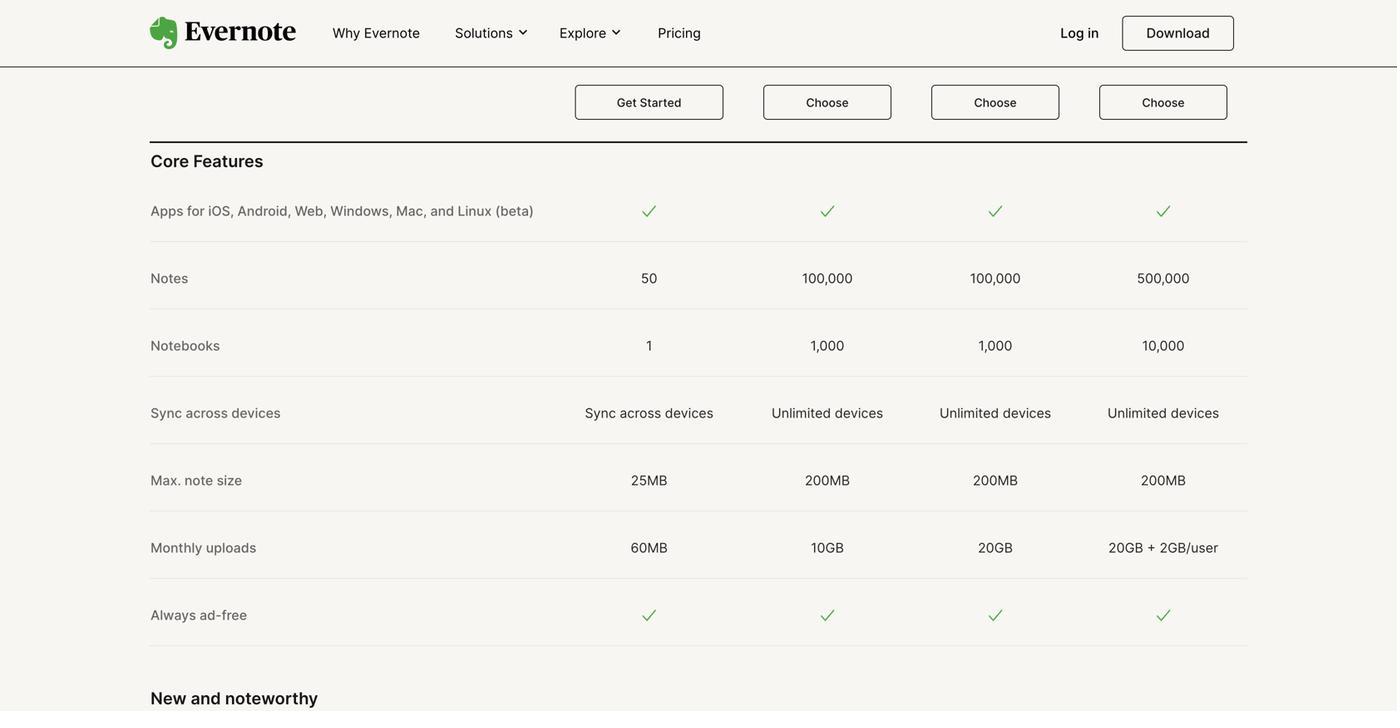 Task type: locate. For each thing, give the bounding box(es) containing it.
1 horizontal spatial unlimited devices
[[940, 405, 1051, 421]]

1 horizontal spatial across
[[620, 405, 661, 421]]

2 20gb from the left
[[1109, 540, 1144, 556]]

across
[[186, 405, 228, 421], [620, 405, 661, 421]]

1 horizontal spatial and
[[430, 203, 454, 219]]

(beta)
[[495, 203, 534, 219]]

teams
[[1139, 41, 1188, 57]]

2 sync from the left
[[585, 405, 616, 421]]

size
[[217, 472, 242, 488]]

2 across from the left
[[620, 405, 661, 421]]

0 horizontal spatial 1,000
[[811, 337, 845, 354]]

note
[[185, 472, 213, 488]]

10,000
[[1142, 337, 1185, 354]]

uploads
[[206, 540, 256, 556]]

2 horizontal spatial choose link
[[1100, 85, 1228, 120]]

1 across from the left
[[186, 405, 228, 421]]

choose
[[806, 96, 849, 110], [974, 96, 1017, 110], [1142, 96, 1185, 110]]

20gb
[[978, 540, 1013, 556], [1109, 540, 1144, 556]]

2 devices from the left
[[665, 405, 714, 421]]

0 horizontal spatial choose link
[[764, 85, 892, 120]]

1 horizontal spatial unlimited
[[940, 405, 999, 421]]

3 unlimited devices from the left
[[1108, 405, 1219, 421]]

2 horizontal spatial unlimited devices
[[1108, 405, 1219, 421]]

linux
[[458, 203, 492, 219]]

sync across devices down 1
[[585, 405, 714, 421]]

1 horizontal spatial sync
[[585, 405, 616, 421]]

2 horizontal spatial 200mb
[[1141, 472, 1186, 488]]

500,000
[[1137, 270, 1190, 286]]

0 horizontal spatial 20gb
[[978, 540, 1013, 556]]

20gb for 20gb + 2gb/user
[[1109, 540, 1144, 556]]

1 horizontal spatial 100,000
[[970, 270, 1021, 286]]

25mb
[[631, 472, 668, 488]]

2 horizontal spatial choose
[[1142, 96, 1185, 110]]

1,000
[[811, 337, 845, 354], [979, 337, 1013, 354]]

log in
[[1061, 25, 1099, 41]]

1 sync across devices from the left
[[151, 405, 281, 421]]

0 horizontal spatial unlimited
[[772, 405, 831, 421]]

web,
[[295, 203, 327, 219]]

and
[[430, 203, 454, 219], [191, 688, 221, 708]]

sync
[[151, 405, 182, 421], [585, 405, 616, 421]]

notebooks
[[151, 337, 220, 354]]

and right new
[[191, 688, 221, 708]]

1 vertical spatial and
[[191, 688, 221, 708]]

1 20gb from the left
[[978, 540, 1013, 556]]

sync across devices
[[151, 405, 281, 421], [585, 405, 714, 421]]

0 horizontal spatial and
[[191, 688, 221, 708]]

1 200mb from the left
[[805, 472, 850, 488]]

core features
[[151, 151, 263, 171]]

devices
[[231, 405, 281, 421], [665, 405, 714, 421], [835, 405, 883, 421], [1003, 405, 1051, 421], [1171, 405, 1219, 421]]

0 horizontal spatial unlimited devices
[[772, 405, 883, 421]]

started
[[640, 96, 682, 110]]

0 horizontal spatial across
[[186, 405, 228, 421]]

2 unlimited from the left
[[940, 405, 999, 421]]

1 choose from the left
[[806, 96, 849, 110]]

1 horizontal spatial sync across devices
[[585, 405, 714, 421]]

get
[[617, 96, 637, 110]]

1 horizontal spatial 20gb
[[1109, 540, 1144, 556]]

apps for ios, android, web, windows, mac, and linux (beta)
[[151, 203, 534, 219]]

unlimited
[[772, 405, 831, 421], [940, 405, 999, 421], [1108, 405, 1167, 421]]

0 horizontal spatial sync across devices
[[151, 405, 281, 421]]

2 unlimited devices from the left
[[940, 405, 1051, 421]]

1 sync from the left
[[151, 405, 182, 421]]

2 100,000 from the left
[[970, 270, 1021, 286]]

unlimited devices
[[772, 405, 883, 421], [940, 405, 1051, 421], [1108, 405, 1219, 421]]

2 sync across devices from the left
[[585, 405, 714, 421]]

0 horizontal spatial choose
[[806, 96, 849, 110]]

200mb
[[805, 472, 850, 488], [973, 472, 1018, 488], [1141, 472, 1186, 488]]

0 vertical spatial and
[[430, 203, 454, 219]]

mac,
[[396, 203, 427, 219]]

explore
[[560, 25, 606, 41]]

1 horizontal spatial 1,000
[[979, 337, 1013, 354]]

max.
[[151, 472, 181, 488]]

log
[[1061, 25, 1084, 41]]

5 devices from the left
[[1171, 405, 1219, 421]]

in
[[1088, 25, 1099, 41]]

1 horizontal spatial choose link
[[932, 85, 1060, 120]]

2 horizontal spatial unlimited
[[1108, 405, 1167, 421]]

0 horizontal spatial 200mb
[[805, 472, 850, 488]]

3 unlimited from the left
[[1108, 405, 1167, 421]]

windows,
[[330, 203, 393, 219]]

features
[[193, 151, 263, 171]]

across down 1
[[620, 405, 661, 421]]

free
[[222, 607, 247, 623]]

2 choose from the left
[[974, 96, 1017, 110]]

and right mac,
[[430, 203, 454, 219]]

1 horizontal spatial 200mb
[[973, 472, 1018, 488]]

1 unlimited devices from the left
[[772, 405, 883, 421]]

0 horizontal spatial 100,000
[[802, 270, 853, 286]]

50
[[641, 270, 657, 286]]

1
[[646, 337, 652, 354]]

0 horizontal spatial sync
[[151, 405, 182, 421]]

sync across devices up size
[[151, 405, 281, 421]]

3 choose link from the left
[[1100, 85, 1228, 120]]

get started
[[617, 96, 682, 110]]

across up note
[[186, 405, 228, 421]]

choose link
[[764, 85, 892, 120], [932, 85, 1060, 120], [1100, 85, 1228, 120]]

100,000
[[802, 270, 853, 286], [970, 270, 1021, 286]]

always ad-free
[[151, 607, 247, 623]]

+
[[1147, 540, 1156, 556]]

1 horizontal spatial choose
[[974, 96, 1017, 110]]



Task type: describe. For each thing, give the bounding box(es) containing it.
evernote logo image
[[150, 17, 296, 50]]

2 1,000 from the left
[[979, 337, 1013, 354]]

solutions button
[[450, 24, 535, 43]]

download link
[[1122, 16, 1234, 51]]

get started link
[[575, 85, 724, 120]]

evernote
[[364, 25, 420, 41]]

1 unlimited from the left
[[772, 405, 831, 421]]

60mb
[[631, 540, 668, 556]]

max. note size
[[151, 472, 242, 488]]

pricing
[[658, 25, 701, 41]]

1 devices from the left
[[231, 405, 281, 421]]

3 200mb from the left
[[1141, 472, 1186, 488]]

20gb + 2gb/user
[[1109, 540, 1219, 556]]

noteworthy
[[225, 688, 318, 708]]

why evernote link
[[323, 18, 430, 49]]

3 choose from the left
[[1142, 96, 1185, 110]]

why evernote
[[333, 25, 420, 41]]

ad-
[[200, 607, 222, 623]]

2 200mb from the left
[[973, 472, 1018, 488]]

10gb
[[811, 540, 844, 556]]

for
[[187, 203, 205, 219]]

1 choose link from the left
[[764, 85, 892, 120]]

log in link
[[1051, 18, 1109, 49]]

3 devices from the left
[[835, 405, 883, 421]]

android,
[[237, 203, 291, 219]]

1 1,000 from the left
[[811, 337, 845, 354]]

apps
[[151, 203, 183, 219]]

always
[[151, 607, 196, 623]]

ios,
[[208, 203, 234, 219]]

solutions
[[455, 25, 513, 41]]

20gb for 20gb
[[978, 540, 1013, 556]]

explore button
[[555, 24, 628, 43]]

monthly
[[151, 540, 202, 556]]

notes
[[151, 270, 188, 286]]

new and noteworthy
[[151, 688, 318, 708]]

2gb/user
[[1160, 540, 1219, 556]]

2 choose link from the left
[[932, 85, 1060, 120]]

why
[[333, 25, 360, 41]]

monthly uploads
[[151, 540, 256, 556]]

new
[[151, 688, 187, 708]]

1 100,000 from the left
[[802, 270, 853, 286]]

download
[[1147, 25, 1210, 41]]

4 devices from the left
[[1003, 405, 1051, 421]]

core
[[151, 151, 189, 171]]

pricing link
[[648, 18, 711, 49]]



Task type: vqa. For each thing, say whether or not it's contained in the screenshot.
first the 200MB from right
yes



